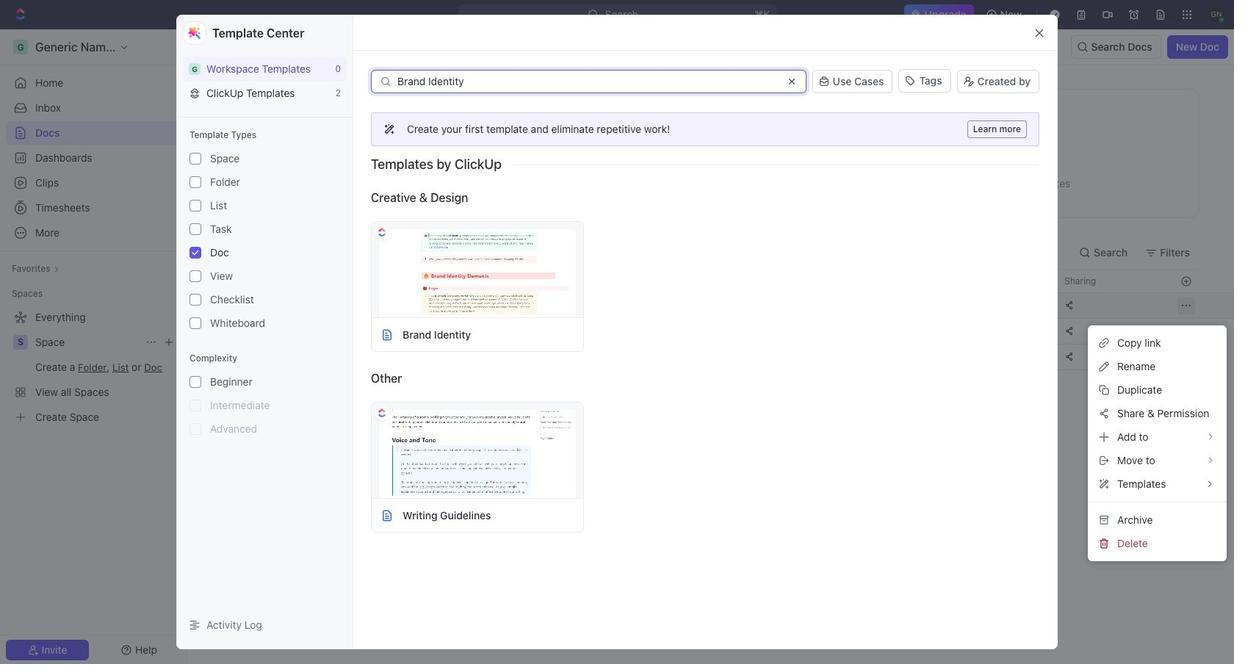 Task type: describe. For each thing, give the bounding box(es) containing it.
Search templates... text field
[[397, 76, 777, 87]]

sidebar navigation
[[0, 29, 187, 664]]

2 column header from the left
[[938, 270, 1056, 293]]

1 column header from the left
[[206, 270, 223, 293]]

no favorited docs image
[[681, 122, 740, 181]]

space, , element
[[13, 335, 28, 350]]

doc template image
[[381, 509, 394, 522]]



Task type: locate. For each thing, give the bounding box(es) containing it.
generic name's workspace, , element
[[189, 63, 201, 75]]

cell
[[938, 293, 1056, 318], [206, 319, 223, 344], [938, 319, 1056, 344], [206, 345, 223, 370], [938, 345, 1056, 370]]

1 doc template element from the top
[[381, 328, 394, 341]]

doc template element
[[381, 328, 394, 341], [381, 509, 394, 522]]

column header
[[206, 270, 223, 293], [938, 270, 1056, 293]]

row
[[206, 270, 1199, 293], [187, 292, 1234, 319], [206, 318, 1199, 345], [206, 344, 1199, 370]]

0 vertical spatial doc template element
[[381, 328, 394, 341]]

1 horizontal spatial column header
[[938, 270, 1056, 293]]

2 doc template element from the top
[[381, 509, 394, 522]]

0 horizontal spatial column header
[[206, 270, 223, 293]]

doc template image
[[381, 328, 394, 341]]

tab list
[[223, 235, 587, 270]]

1 vertical spatial doc template element
[[381, 509, 394, 522]]

table
[[187, 270, 1234, 370]]



Task type: vqa. For each thing, say whether or not it's contained in the screenshot.
↩️ HISTORY 102
no



